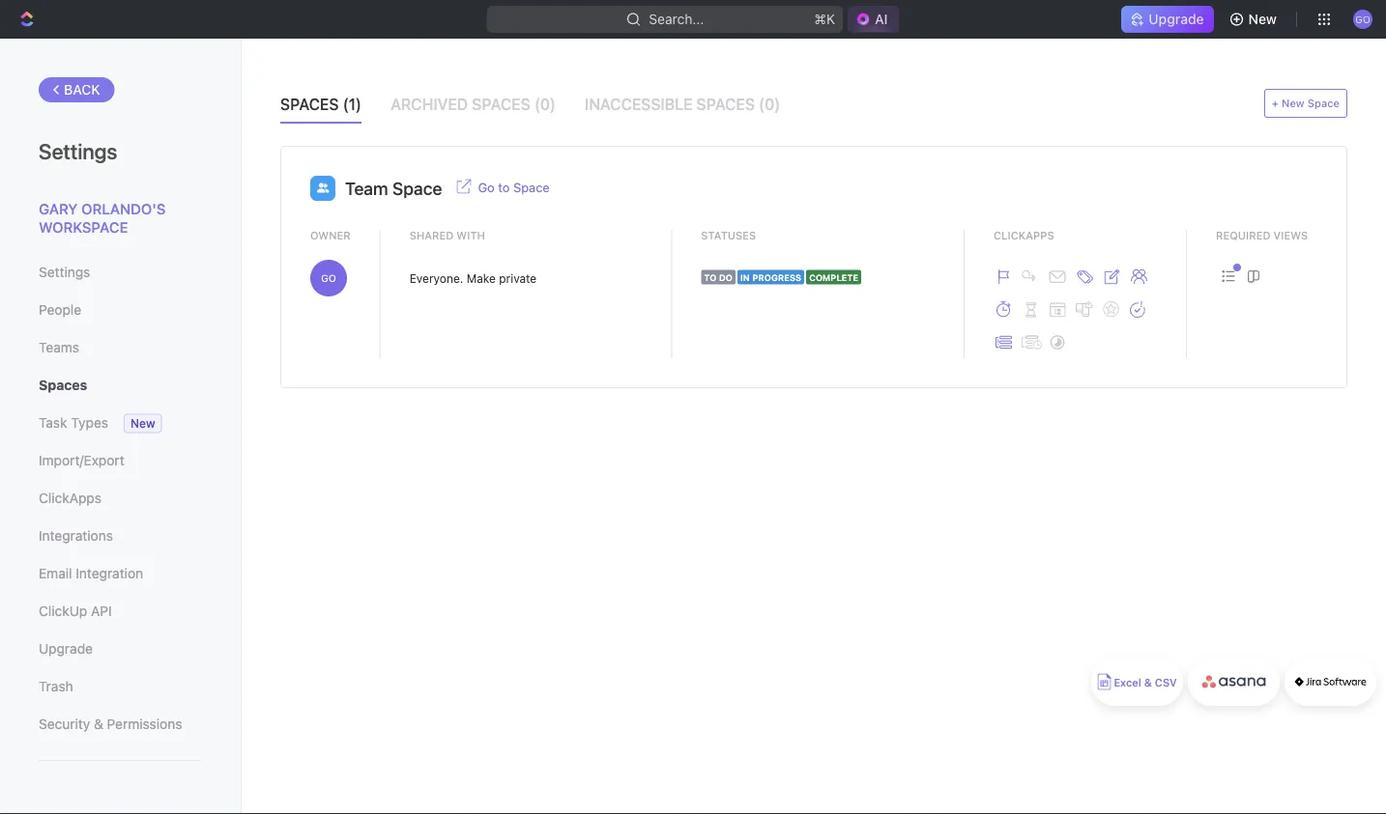 Task type: describe. For each thing, give the bounding box(es) containing it.
settings link
[[39, 256, 202, 289]]

workspace
[[39, 219, 128, 236]]

private
[[499, 272, 537, 285]]

1 horizontal spatial to
[[704, 272, 717, 283]]

spaces (1)
[[280, 95, 362, 114]]

task types
[[39, 415, 108, 431]]

with
[[457, 229, 485, 242]]

teams link
[[39, 332, 202, 364]]

excel & csv
[[1114, 677, 1177, 690]]

+
[[1272, 97, 1279, 110]]

spaces right archived
[[472, 95, 530, 114]]

0 horizontal spatial space
[[392, 178, 442, 199]]

1 horizontal spatial upgrade link
[[1122, 6, 1214, 33]]

people link
[[39, 294, 202, 327]]

email
[[39, 566, 72, 582]]

api
[[91, 604, 112, 620]]

new button
[[1221, 4, 1289, 35]]

shared with
[[410, 229, 485, 242]]

team
[[345, 178, 388, 199]]

archived
[[391, 95, 468, 114]]

user group image
[[317, 183, 329, 193]]

& for security
[[94, 717, 103, 733]]

space for + new space
[[1308, 97, 1340, 110]]

import/export
[[39, 453, 124, 469]]

team space
[[345, 178, 442, 199]]

in
[[740, 272, 750, 283]]

new inside new 'button'
[[1249, 11, 1277, 27]]

required
[[1216, 229, 1271, 242]]

statuses
[[701, 229, 756, 242]]

inaccessible spaces (0)
[[585, 95, 780, 114]]

shared
[[410, 229, 454, 242]]

spaces link
[[39, 369, 202, 402]]

security & permissions
[[39, 717, 182, 733]]

to inside go to space link
[[498, 180, 510, 195]]

back link
[[39, 77, 115, 102]]

go to space link
[[478, 178, 550, 195]]

csv
[[1155, 677, 1177, 690]]

settings element
[[0, 39, 242, 815]]

do
[[719, 272, 733, 283]]

1 vertical spatial go button
[[310, 260, 351, 297]]

1 vertical spatial new
[[1282, 97, 1305, 110]]

& for excel
[[1144, 677, 1152, 690]]

back
[[64, 82, 100, 98]]

0 vertical spatial clickapps
[[994, 229, 1054, 242]]

required views
[[1216, 229, 1308, 242]]

2 settings from the top
[[39, 264, 90, 280]]

import/export link
[[39, 445, 202, 478]]

email integration link
[[39, 558, 202, 591]]

search...
[[649, 11, 704, 27]]

email integration
[[39, 566, 143, 582]]

everyone.
[[410, 272, 463, 285]]

views
[[1274, 229, 1308, 242]]

task
[[39, 415, 67, 431]]

excel & csv link
[[1091, 658, 1183, 707]]



Task type: locate. For each thing, give the bounding box(es) containing it.
1 horizontal spatial &
[[1144, 677, 1152, 690]]

to
[[498, 180, 510, 195], [704, 272, 717, 283]]

2 (0) from the left
[[759, 95, 780, 114]]

(1)
[[343, 95, 362, 114]]

0 horizontal spatial to
[[498, 180, 510, 195]]

go to space
[[478, 180, 550, 195]]

1 horizontal spatial go button
[[1348, 4, 1378, 35]]

integrations
[[39, 528, 113, 544]]

upgrade left new 'button'
[[1149, 11, 1204, 27]]

go
[[478, 180, 495, 195]]

go for the top the go dropdown button
[[1356, 13, 1370, 24]]

0 vertical spatial &
[[1144, 677, 1152, 690]]

1 horizontal spatial upgrade
[[1149, 11, 1204, 27]]

0 vertical spatial go button
[[1348, 4, 1378, 35]]

1 horizontal spatial new
[[1249, 11, 1277, 27]]

& right 'security'
[[94, 717, 103, 733]]

2 vertical spatial new
[[130, 417, 155, 431]]

&
[[1144, 677, 1152, 690], [94, 717, 103, 733]]

space right go
[[513, 180, 550, 195]]

0 horizontal spatial upgrade link
[[39, 633, 202, 666]]

spaces inside the settings element
[[39, 377, 87, 393]]

1 horizontal spatial space
[[513, 180, 550, 195]]

1 vertical spatial to
[[704, 272, 717, 283]]

0 horizontal spatial new
[[130, 417, 155, 431]]

& inside "link"
[[1144, 677, 1152, 690]]

1 vertical spatial &
[[94, 717, 103, 733]]

upgrade
[[1149, 11, 1204, 27], [39, 641, 93, 657]]

people
[[39, 302, 81, 318]]

security
[[39, 717, 90, 733]]

new up import/export link on the bottom left
[[130, 417, 155, 431]]

space up shared
[[392, 178, 442, 199]]

0 horizontal spatial (0)
[[534, 95, 556, 114]]

clickup api link
[[39, 595, 202, 628]]

1 horizontal spatial go
[[1356, 13, 1370, 24]]

1 vertical spatial upgrade link
[[39, 633, 202, 666]]

& left csv
[[1144, 677, 1152, 690]]

make
[[467, 272, 496, 285]]

space
[[1308, 97, 1340, 110], [392, 178, 442, 199], [513, 180, 550, 195]]

spaces down the teams at the left top of page
[[39, 377, 87, 393]]

ai
[[875, 11, 888, 27]]

permissions
[[107, 717, 182, 733]]

0 vertical spatial upgrade
[[1149, 11, 1204, 27]]

(0) for archived spaces (0)
[[534, 95, 556, 114]]

0 horizontal spatial upgrade
[[39, 641, 93, 657]]

to left do
[[704, 272, 717, 283]]

settings down back link
[[39, 138, 117, 163]]

space for go to space
[[513, 180, 550, 195]]

& inside the settings element
[[94, 717, 103, 733]]

0 vertical spatial upgrade link
[[1122, 6, 1214, 33]]

complete
[[809, 272, 859, 283]]

(0)
[[534, 95, 556, 114], [759, 95, 780, 114]]

1 horizontal spatial (0)
[[759, 95, 780, 114]]

gary
[[39, 200, 78, 217]]

0 vertical spatial go
[[1356, 13, 1370, 24]]

⌘k
[[814, 11, 835, 27]]

spaces
[[280, 95, 339, 114], [472, 95, 530, 114], [696, 95, 755, 114], [39, 377, 87, 393]]

integrations link
[[39, 520, 202, 553]]

1 (0) from the left
[[534, 95, 556, 114]]

go button
[[1348, 4, 1378, 35], [310, 260, 351, 297]]

1 vertical spatial go
[[321, 273, 336, 284]]

new right +
[[1282, 97, 1305, 110]]

1 vertical spatial settings
[[39, 264, 90, 280]]

0 horizontal spatial go
[[321, 273, 336, 284]]

go
[[1356, 13, 1370, 24], [321, 273, 336, 284]]

spaces left (1)
[[280, 95, 339, 114]]

1 vertical spatial clickapps
[[39, 491, 101, 507]]

go for the go dropdown button to the bottom
[[321, 273, 336, 284]]

1 vertical spatial upgrade
[[39, 641, 93, 657]]

new inside the settings element
[[130, 417, 155, 431]]

0 horizontal spatial &
[[94, 717, 103, 733]]

1 settings from the top
[[39, 138, 117, 163]]

gary orlando's workspace
[[39, 200, 166, 236]]

0 vertical spatial new
[[1249, 11, 1277, 27]]

to do in progress complete
[[704, 272, 859, 283]]

trash
[[39, 679, 73, 695]]

trash link
[[39, 671, 202, 704]]

spaces right inaccessible
[[696, 95, 755, 114]]

2 horizontal spatial new
[[1282, 97, 1305, 110]]

inaccessible
[[585, 95, 693, 114]]

space right +
[[1308, 97, 1340, 110]]

0 vertical spatial to
[[498, 180, 510, 195]]

security & permissions link
[[39, 709, 202, 741]]

to right go
[[498, 180, 510, 195]]

settings
[[39, 138, 117, 163], [39, 264, 90, 280]]

clickup
[[39, 604, 87, 620]]

0 vertical spatial settings
[[39, 138, 117, 163]]

new up +
[[1249, 11, 1277, 27]]

(0) for inaccessible spaces (0)
[[759, 95, 780, 114]]

orlando's
[[81, 200, 166, 217]]

clickapps inside "link"
[[39, 491, 101, 507]]

everyone. make private
[[410, 272, 537, 285]]

integration
[[76, 566, 143, 582]]

teams
[[39, 340, 79, 356]]

0 horizontal spatial clickapps
[[39, 491, 101, 507]]

+ new space
[[1272, 97, 1340, 110]]

upgrade link left new 'button'
[[1122, 6, 1214, 33]]

0 horizontal spatial go button
[[310, 260, 351, 297]]

owner
[[310, 229, 351, 242]]

types
[[71, 415, 108, 431]]

upgrade inside the settings element
[[39, 641, 93, 657]]

settings up people
[[39, 264, 90, 280]]

progress
[[752, 272, 801, 283]]

excel
[[1114, 677, 1141, 690]]

new
[[1249, 11, 1277, 27], [1282, 97, 1305, 110], [130, 417, 155, 431]]

2 horizontal spatial space
[[1308, 97, 1340, 110]]

clickup api
[[39, 604, 112, 620]]

upgrade down clickup
[[39, 641, 93, 657]]

upgrade link down clickup api link
[[39, 633, 202, 666]]

1 horizontal spatial clickapps
[[994, 229, 1054, 242]]

clickapps
[[994, 229, 1054, 242], [39, 491, 101, 507]]

archived spaces (0)
[[391, 95, 556, 114]]

ai button
[[848, 6, 900, 33]]

upgrade link
[[1122, 6, 1214, 33], [39, 633, 202, 666]]

clickapps link
[[39, 482, 202, 515]]



Task type: vqa. For each thing, say whether or not it's contained in the screenshot.
topmost List
no



